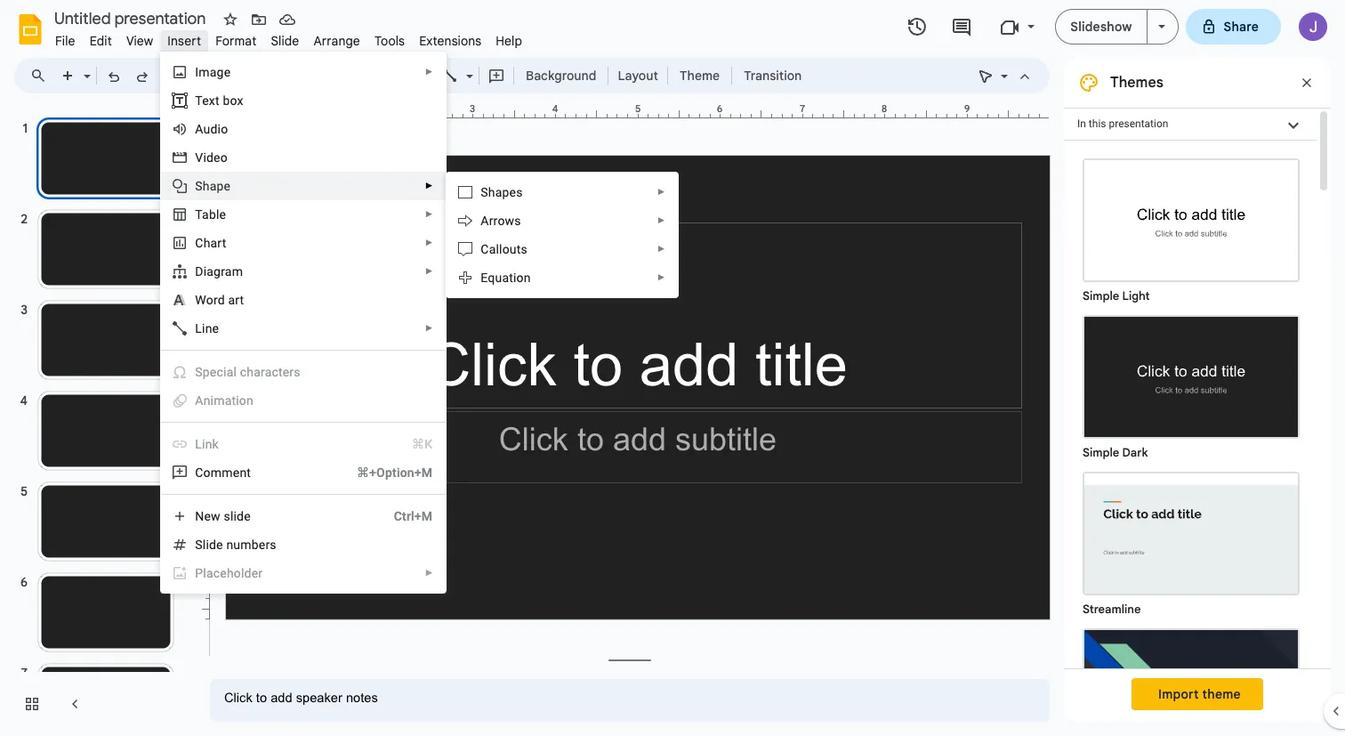 Task type: vqa. For each thing, say whether or not it's contained in the screenshot.
"Left margin, measured in inches. Value must be between 0 and 22" text field
no



Task type: locate. For each thing, give the bounding box(es) containing it.
navigation
[[0, 101, 196, 736]]

menu bar banner
[[0, 0, 1346, 736]]

1 vertical spatial simple
[[1083, 445, 1120, 460]]

format menu item
[[208, 30, 264, 52]]

animation a element
[[195, 393, 259, 408]]

s for hapes
[[481, 185, 488, 199]]

import
[[1159, 686, 1199, 702]]

c allouts
[[481, 242, 528, 256]]

equation e element
[[481, 271, 536, 285]]

theme button
[[672, 62, 728, 89]]

menu bar containing file
[[48, 23, 530, 53]]

t
[[195, 93, 202, 108]]

► for hape
[[425, 181, 434, 190]]

layout
[[618, 68, 659, 84]]

t ext box
[[195, 93, 244, 108]]

format
[[216, 33, 257, 49]]

1 vertical spatial a
[[481, 214, 489, 228]]

s up a rrows
[[481, 185, 488, 199]]

ctrl+m element
[[373, 507, 433, 525]]

arrows a element
[[481, 214, 527, 228]]

Focus radio
[[1074, 619, 1309, 736]]

►
[[425, 67, 434, 77], [425, 181, 434, 190], [657, 187, 666, 197], [425, 209, 434, 219], [657, 215, 666, 225], [425, 238, 434, 247], [657, 244, 666, 254], [425, 266, 434, 276], [657, 272, 666, 282], [425, 323, 434, 333], [425, 568, 434, 578]]

dio
[[210, 122, 228, 136]]

d iagram
[[195, 264, 243, 279]]

1 horizontal spatial c
[[481, 242, 489, 256]]

p
[[195, 566, 203, 580]]

simple
[[1083, 288, 1120, 303], [1083, 445, 1120, 460]]

slideshow
[[1071, 19, 1133, 35]]

ta
[[195, 207, 209, 222]]

menu item containing a
[[161, 386, 446, 415]]

menu item down numbers
[[161, 559, 446, 587]]

menu
[[160, 52, 447, 594], [446, 172, 679, 298]]

1 simple from the top
[[1083, 288, 1120, 303]]

edit
[[90, 33, 112, 49]]

menu item
[[172, 363, 433, 381], [161, 386, 446, 415], [172, 435, 433, 453], [161, 559, 446, 587]]

s
[[195, 179, 203, 193], [481, 185, 488, 199]]

option group
[[1064, 141, 1317, 736]]

import theme
[[1159, 686, 1241, 702]]

► for allouts
[[657, 244, 666, 254]]

a down "spe"
[[195, 393, 204, 408]]

⌘+option+m element
[[335, 464, 433, 481]]

menu item down characters
[[161, 386, 446, 415]]

v
[[195, 150, 203, 165]]

text box t element
[[195, 93, 249, 108]]

import theme button
[[1132, 678, 1264, 710]]

layout button
[[613, 62, 664, 89]]

in
[[1078, 117, 1087, 130]]

0 vertical spatial art
[[211, 236, 226, 250]]

rrows
[[489, 214, 521, 228]]

ial
[[223, 365, 237, 379]]

s hapes
[[481, 185, 523, 199]]

0 vertical spatial simple
[[1083, 288, 1120, 303]]

focus image
[[1085, 630, 1298, 736]]

arrange
[[314, 33, 360, 49]]

share button
[[1186, 9, 1282, 44]]

1 vertical spatial art
[[228, 293, 244, 307]]

2 simple from the top
[[1083, 445, 1120, 460]]

extensions menu item
[[412, 30, 489, 52]]

menu bar inside 'menu bar' banner
[[48, 23, 530, 53]]

co m ment
[[195, 465, 251, 480]]

Streamline radio
[[1074, 463, 1309, 619]]

presentation options image
[[1158, 25, 1165, 28]]

art up d iagram
[[211, 236, 226, 250]]

simple left light
[[1083, 288, 1120, 303]]

tools
[[375, 33, 405, 49]]

video v element
[[195, 150, 233, 165]]

slid
[[195, 538, 216, 552]]

i
[[195, 65, 199, 79]]

characters
[[240, 365, 301, 379]]

simple left dark
[[1083, 445, 1120, 460]]

art right ord
[[228, 293, 244, 307]]

diagram d element
[[195, 264, 248, 279]]

menu containing i
[[160, 52, 447, 594]]

menu item up ment
[[172, 435, 433, 453]]

a for rrows
[[481, 214, 489, 228]]

menu containing s
[[446, 172, 679, 298]]

⌘k
[[412, 437, 433, 451]]

special characters c element
[[195, 365, 306, 379]]

art for w ord art
[[228, 293, 244, 307]]

view menu item
[[119, 30, 160, 52]]

simple dark
[[1083, 445, 1149, 460]]

in this presentation tab
[[1064, 108, 1317, 141]]

extensions
[[419, 33, 482, 49]]

e quation
[[481, 271, 531, 285]]

u
[[203, 122, 210, 136]]

shapes s element
[[481, 185, 528, 199]]

insert
[[168, 33, 201, 49]]

► for mage
[[425, 67, 434, 77]]

b
[[209, 207, 216, 222]]

slide numbers e element
[[195, 538, 282, 552]]

c up e
[[481, 242, 489, 256]]

box
[[223, 93, 244, 108]]

a for nimation
[[195, 393, 204, 408]]

a
[[195, 122, 203, 136], [481, 214, 489, 228], [195, 393, 204, 408]]

spe
[[195, 365, 217, 379]]

mage
[[199, 65, 231, 79]]

table b element
[[195, 207, 232, 222]]

s down v
[[195, 179, 203, 193]]

2 vertical spatial a
[[195, 393, 204, 408]]

► for rrows
[[657, 215, 666, 225]]

comment m element
[[195, 465, 256, 480]]

new slide with layout image
[[79, 64, 91, 70]]

shape s element
[[195, 179, 236, 193]]

► for quation
[[657, 272, 666, 282]]

insert menu item
[[160, 30, 208, 52]]

e
[[216, 538, 223, 552]]

a nimation
[[195, 393, 254, 408]]

art
[[211, 236, 226, 250], [228, 293, 244, 307]]

allouts
[[489, 242, 528, 256]]

e
[[481, 271, 488, 285]]

0 horizontal spatial s
[[195, 179, 203, 193]]

w
[[195, 293, 206, 307]]

1 horizontal spatial s
[[481, 185, 488, 199]]

simple for simple dark
[[1083, 445, 1120, 460]]

0 horizontal spatial art
[[211, 236, 226, 250]]

hapes
[[488, 185, 523, 199]]

menu item up nimation
[[172, 363, 433, 381]]

a left dio on the left top of the page
[[195, 122, 203, 136]]

0 horizontal spatial c
[[195, 236, 203, 250]]

a for u
[[195, 122, 203, 136]]

background button
[[518, 62, 605, 89]]

option group containing simple light
[[1064, 141, 1317, 736]]

1 horizontal spatial art
[[228, 293, 244, 307]]

ment
[[222, 465, 251, 480]]

line
[[195, 321, 219, 336]]

nimation
[[204, 393, 254, 408]]

tools menu item
[[367, 30, 412, 52]]

c
[[195, 236, 203, 250], [481, 242, 489, 256]]

c up the d
[[195, 236, 203, 250]]

light
[[1123, 288, 1150, 303]]

c for allouts
[[481, 242, 489, 256]]

a u dio
[[195, 122, 228, 136]]

a down s hapes
[[481, 214, 489, 228]]

menu bar
[[48, 23, 530, 53]]

Star checkbox
[[218, 7, 243, 32]]

0 vertical spatial a
[[195, 122, 203, 136]]



Task type: describe. For each thing, give the bounding box(es) containing it.
presentation
[[1109, 117, 1169, 130]]

n ew slide
[[195, 509, 251, 523]]

numbers
[[226, 538, 277, 552]]

image i element
[[195, 65, 236, 79]]

callouts c element
[[481, 242, 533, 256]]

iagram
[[204, 264, 243, 279]]

slide
[[224, 509, 251, 523]]

theme
[[1203, 686, 1241, 702]]

i mage
[[195, 65, 231, 79]]

file
[[55, 33, 75, 49]]

slideshow button
[[1056, 9, 1148, 44]]

k
[[212, 437, 219, 451]]

ta b le
[[195, 207, 226, 222]]

link k element
[[195, 437, 224, 451]]

Menus field
[[22, 63, 61, 88]]

p laceholder
[[195, 566, 263, 580]]

c h art
[[195, 236, 226, 250]]

placeholder p element
[[195, 566, 268, 580]]

menu item containing p
[[161, 559, 446, 587]]

edit menu item
[[82, 30, 119, 52]]

transition
[[744, 68, 802, 84]]

simple light
[[1083, 288, 1150, 303]]

le
[[216, 207, 226, 222]]

ext
[[202, 93, 220, 108]]

quation
[[488, 271, 531, 285]]

Simple Dark radio
[[1074, 306, 1309, 463]]

slid e numbers
[[195, 538, 277, 552]]

chart h element
[[195, 236, 232, 250]]

n
[[195, 509, 204, 523]]

new slide n element
[[195, 509, 256, 523]]

arrange menu item
[[307, 30, 367, 52]]

Simple Light radio
[[1074, 150, 1309, 736]]

background
[[526, 68, 597, 84]]

share
[[1224, 19, 1259, 35]]

art for c h art
[[211, 236, 226, 250]]

mode and view toolbar
[[972, 58, 1040, 93]]

select line image
[[462, 64, 473, 70]]

ord
[[206, 293, 225, 307]]

ctrl+m
[[394, 509, 433, 523]]

m
[[211, 465, 222, 480]]

s hape
[[195, 179, 231, 193]]

h
[[203, 236, 211, 250]]

audio u element
[[195, 122, 234, 136]]

streamline
[[1083, 602, 1141, 617]]

d
[[195, 264, 204, 279]]

menu item containing lin
[[172, 435, 433, 453]]

laceholder
[[203, 566, 263, 580]]

spe c ial characters
[[195, 365, 301, 379]]

line q element
[[195, 321, 224, 336]]

v ideo
[[195, 150, 228, 165]]

► for laceholder
[[425, 568, 434, 578]]

Rename text field
[[48, 7, 216, 28]]

s for hape
[[195, 179, 203, 193]]

view
[[126, 33, 153, 49]]

help
[[496, 33, 523, 49]]

slide
[[271, 33, 299, 49]]

ideo
[[203, 150, 228, 165]]

a rrows
[[481, 214, 521, 228]]

theme
[[680, 68, 720, 84]]

► for hapes
[[657, 187, 666, 197]]

► for iagram
[[425, 266, 434, 276]]

transition button
[[736, 62, 810, 89]]

navigation inside themes 'application'
[[0, 101, 196, 736]]

help menu item
[[489, 30, 530, 52]]

simple for simple light
[[1083, 288, 1120, 303]]

lin k
[[195, 437, 219, 451]]

hape
[[203, 179, 231, 193]]

in this presentation
[[1078, 117, 1169, 130]]

themes section
[[1064, 58, 1331, 736]]

option group inside themes section
[[1064, 141, 1317, 736]]

menu item containing spe
[[172, 363, 433, 381]]

ew
[[204, 509, 221, 523]]

w ord art
[[195, 293, 244, 307]]

themes
[[1111, 74, 1164, 92]]

c
[[217, 365, 223, 379]]

themes application
[[0, 0, 1346, 736]]

word art w element
[[195, 293, 250, 307]]

main toolbar
[[53, 62, 811, 89]]

lin
[[195, 437, 212, 451]]

dark
[[1123, 445, 1149, 460]]

file menu item
[[48, 30, 82, 52]]

⌘+option+m
[[357, 465, 433, 480]]

co
[[195, 465, 211, 480]]

this
[[1089, 117, 1107, 130]]

slide menu item
[[264, 30, 307, 52]]

c for h
[[195, 236, 203, 250]]

⌘k element
[[391, 435, 433, 453]]

live pointer settings image
[[997, 64, 1008, 70]]



